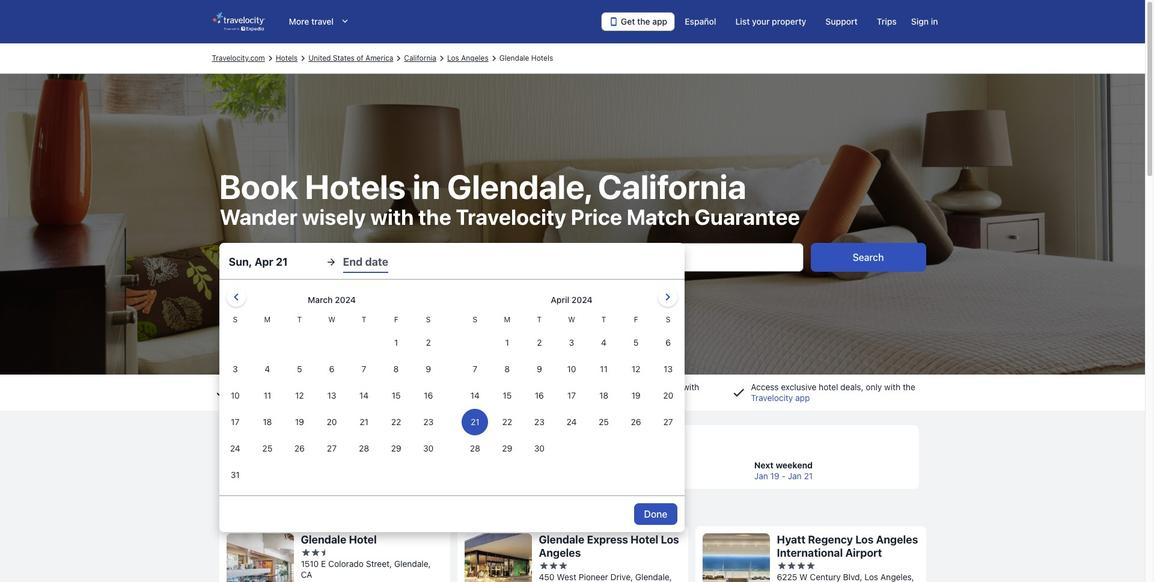 Task type: vqa. For each thing, say whether or not it's contained in the screenshot.
Travel advice and inspiration from the experts Region
no



Task type: locate. For each thing, give the bounding box(es) containing it.
2 f from the left
[[634, 315, 638, 324]]

t
[[297, 315, 302, 324], [362, 315, 367, 324], [537, 315, 542, 324], [602, 315, 606, 324]]

w down the march 2024
[[329, 315, 335, 324]]

2 vertical spatial angeles
[[539, 547, 581, 559]]

with right only
[[885, 382, 901, 392]]

1 horizontal spatial directional image
[[437, 53, 447, 64]]

2 - from the left
[[782, 471, 786, 481]]

2024
[[335, 295, 356, 305], [572, 295, 593, 305]]

2 horizontal spatial with
[[885, 382, 901, 392]]

0 horizontal spatial m
[[264, 315, 271, 324]]

app
[[653, 16, 668, 26], [796, 393, 810, 403]]

2 horizontal spatial in
[[932, 16, 939, 26]]

2024 right march
[[335, 295, 356, 305]]

hotels for glendale
[[532, 54, 554, 63]]

0 horizontal spatial 21
[[264, 257, 274, 268]]

0 vertical spatial in
[[932, 16, 939, 26]]

2 jan from the left
[[267, 471, 281, 481]]

more
[[598, 382, 617, 392]]

in
[[932, 16, 939, 26], [413, 167, 441, 206], [356, 432, 365, 445]]

with up 'date'
[[371, 204, 414, 230]]

3 directional image from the left
[[489, 53, 500, 64]]

0 horizontal spatial app
[[653, 16, 668, 26]]

f for april 2024
[[634, 315, 638, 324]]

app down exclusive
[[796, 393, 810, 403]]

0 vertical spatial glendale,
[[447, 167, 591, 206]]

states
[[333, 54, 355, 63]]

offer
[[379, 382, 397, 392]]

app inside 'access exclusive hotel deals, only with the travelocity app'
[[796, 393, 810, 403]]

jan down weekend
[[788, 471, 802, 481]]

0 vertical spatial travelocity
[[456, 204, 567, 230]]

california
[[404, 54, 437, 63], [598, 167, 747, 206]]

0 horizontal spatial 2024
[[335, 295, 356, 305]]

apr inside apr 21 button
[[246, 257, 261, 268]]

jan 19 - jan 21 link
[[755, 471, 813, 481]]

0 vertical spatial app
[[653, 16, 668, 26]]

- right 19
[[782, 471, 786, 481]]

check
[[234, 432, 266, 445]]

sign
[[912, 16, 929, 26]]

-
[[261, 471, 265, 481], [782, 471, 786, 481]]

1 vertical spatial travelocity
[[751, 393, 794, 403]]

0 horizontal spatial travelocity
[[456, 204, 567, 230]]

glendale for glendale express hotel los angeles
[[539, 534, 585, 546]]

0 horizontal spatial hotel
[[349, 534, 377, 546]]

in inside sign in dropdown button
[[932, 16, 939, 26]]

frequently
[[253, 503, 317, 519]]

america
[[366, 54, 394, 63]]

2 vertical spatial the
[[903, 382, 916, 392]]

xsmall image down glendale express hotel los angeles
[[558, 561, 568, 571]]

0 horizontal spatial w
[[329, 315, 335, 324]]

21 right sun,
[[264, 257, 274, 268]]

app right get
[[653, 16, 668, 26]]

hotel inside glendale express hotel los angeles
[[631, 534, 659, 546]]

3 s from the left
[[473, 315, 478, 324]]

1 vertical spatial hotel
[[269, 432, 295, 445]]

1 horizontal spatial glendale,
[[447, 167, 591, 206]]

2 2024 from the left
[[572, 295, 593, 305]]

hotel right check
[[269, 432, 295, 445]]

0 horizontal spatial directional image
[[265, 53, 276, 64]]

wizard region
[[0, 74, 1146, 532]]

0 vertical spatial hotel
[[819, 382, 839, 392]]

1 horizontal spatial m
[[504, 315, 511, 324]]

california link
[[404, 54, 437, 63]]

book
[[219, 167, 298, 206]]

international
[[777, 547, 843, 559]]

1 horizontal spatial travelocity
[[751, 393, 794, 403]]

glendale left express
[[539, 534, 585, 546]]

0 horizontal spatial hotels
[[426, 503, 465, 519]]

hyatt regency los angeles international airport image
[[703, 534, 770, 582]]

0 horizontal spatial f
[[394, 315, 399, 324]]

united states of america link
[[309, 54, 394, 63]]

directional image
[[265, 53, 276, 64], [298, 53, 309, 64], [320, 548, 330, 558]]

apr
[[255, 256, 274, 268], [246, 257, 261, 268]]

2 m from the left
[[504, 315, 511, 324]]

w down "april 2024"
[[568, 315, 575, 324]]

wisely
[[302, 204, 366, 230]]

1 f from the left
[[394, 315, 399, 324]]

2 horizontal spatial directional image
[[489, 53, 500, 64]]

hotels
[[276, 54, 298, 63], [532, 54, 554, 63], [305, 167, 406, 206]]

deals,
[[841, 382, 864, 392]]

xsmall image
[[311, 548, 320, 558], [539, 561, 549, 571], [558, 561, 568, 571], [777, 561, 787, 571], [797, 561, 806, 571]]

with right select
[[683, 382, 700, 392]]

2 horizontal spatial 21
[[804, 471, 813, 481]]

0 horizontal spatial hotel
[[269, 432, 295, 445]]

1 horizontal spatial directional image
[[298, 53, 309, 64]]

0 horizontal spatial -
[[261, 471, 265, 481]]

of
[[357, 54, 364, 63]]

glendale right booked on the left
[[369, 503, 423, 519]]

apr inside sun, apr 21 button
[[255, 256, 274, 268]]

1 vertical spatial california
[[598, 167, 747, 206]]

0 horizontal spatial angeles
[[461, 54, 489, 63]]

m
[[264, 315, 271, 324], [504, 315, 511, 324]]

member discounts link
[[514, 393, 587, 403]]

español button
[[676, 11, 726, 32]]

1 vertical spatial the
[[419, 204, 452, 230]]

save
[[514, 382, 533, 392]]

hotels link
[[276, 54, 298, 63]]

los inside breadcrumbs region
[[447, 54, 459, 63]]

united states of america
[[309, 54, 394, 63]]

1 horizontal spatial hotels
[[305, 167, 406, 206]]

21
[[276, 256, 288, 268], [264, 257, 274, 268], [804, 471, 813, 481]]

directional image for california
[[437, 53, 447, 64]]

2 directional image from the left
[[437, 53, 447, 64]]

hotels
[[657, 382, 681, 392], [426, 503, 465, 519]]

directional image
[[394, 53, 404, 64], [437, 53, 447, 64], [489, 53, 500, 64]]

xsmall image down the hyatt
[[777, 561, 787, 571]]

2 horizontal spatial the
[[903, 382, 916, 392]]

1 w from the left
[[329, 315, 335, 324]]

2024 right "april"
[[572, 295, 593, 305]]

1 horizontal spatial 2024
[[572, 295, 593, 305]]

sign in
[[912, 16, 939, 26]]

1 horizontal spatial w
[[568, 315, 575, 324]]

with inside 'access exclusive hotel deals, only with the travelocity app'
[[885, 382, 901, 392]]

directional image for los angeles
[[489, 53, 500, 64]]

1 horizontal spatial in
[[413, 167, 441, 206]]

1 horizontal spatial hotel
[[819, 382, 839, 392]]

angeles inside hyatt regency los angeles international airport
[[877, 534, 919, 546]]

s
[[233, 315, 238, 324], [426, 315, 431, 324], [473, 315, 478, 324], [666, 315, 671, 324]]

1 vertical spatial glendale,
[[394, 559, 431, 569]]

directional image for hotels
[[298, 53, 309, 64]]

0 horizontal spatial los
[[447, 54, 459, 63]]

2 horizontal spatial angeles
[[877, 534, 919, 546]]

glendale,
[[447, 167, 591, 206], [394, 559, 431, 569]]

glendale hotel image
[[226, 534, 294, 582]]

glendale
[[500, 54, 530, 63], [367, 432, 413, 445], [369, 503, 423, 519], [301, 534, 347, 546], [539, 534, 585, 546]]

glendale up e on the bottom left of page
[[301, 534, 347, 546]]

los down done
[[661, 534, 680, 546]]

los up "airport"
[[856, 534, 874, 546]]

1 vertical spatial app
[[796, 393, 810, 403]]

sun, apr 21 button
[[229, 251, 319, 273]]

hotels inside the book hotels in glendale, california wander wisely with the travelocity price match guarantee
[[305, 167, 406, 206]]

hotels inside save an extra 10% or more on select hotels with member discounts
[[657, 382, 681, 392]]

21 right apr 21
[[276, 256, 288, 268]]

travelocity logo image
[[212, 12, 265, 31]]

1 horizontal spatial hotels
[[657, 382, 681, 392]]

xsmall image up 1510
[[311, 548, 320, 558]]

0 vertical spatial hotels
[[657, 382, 681, 392]]

hotel left deals,
[[819, 382, 839, 392]]

1 vertical spatial angeles
[[877, 534, 919, 546]]

xsmall image
[[301, 548, 311, 558], [549, 561, 558, 571], [787, 561, 797, 571], [806, 561, 816, 571]]

2 hotel from the left
[[631, 534, 659, 546]]

booked
[[320, 503, 366, 519]]

support link
[[816, 11, 868, 32]]

previous month image
[[229, 290, 243, 304]]

glendale, inside the 1510 e colorado street, glendale, ca
[[394, 559, 431, 569]]

2 horizontal spatial directional image
[[320, 548, 330, 558]]

1 horizontal spatial app
[[796, 393, 810, 403]]

0 horizontal spatial the
[[419, 204, 452, 230]]

4 s from the left
[[666, 315, 671, 324]]

next weekend jan 19 - jan 21
[[755, 460, 813, 481]]

jan down next
[[755, 471, 769, 481]]

0 vertical spatial california
[[404, 54, 437, 63]]

glendale inside breadcrumbs region
[[500, 54, 530, 63]]

0 vertical spatial angeles
[[461, 54, 489, 63]]

1 horizontal spatial california
[[598, 167, 747, 206]]

10
[[250, 471, 259, 481]]

1 horizontal spatial hotel
[[631, 534, 659, 546]]

los angeles link
[[447, 54, 489, 63]]

1 2024 from the left
[[335, 295, 356, 305]]

jan left 11
[[267, 471, 281, 481]]

1 horizontal spatial los
[[661, 534, 680, 546]]

extra
[[546, 382, 566, 392]]

glendale inside glendale express hotel los angeles
[[539, 534, 585, 546]]

or
[[587, 382, 595, 392]]

an
[[535, 382, 544, 392]]

1510 e colorado street, glendale, ca
[[301, 559, 431, 580]]

the
[[638, 16, 651, 26], [419, 204, 452, 230], [903, 382, 916, 392]]

w
[[329, 315, 335, 324], [568, 315, 575, 324]]

2 t from the left
[[362, 315, 367, 324]]

sun, apr 21
[[229, 256, 288, 268]]

- right 10
[[261, 471, 265, 481]]

the inside the book hotels in glendale, california wander wisely with the travelocity price match guarantee
[[419, 204, 452, 230]]

rentals
[[269, 393, 295, 403]]

cabins, apartments, houseboats! we offer comfortable & private vacation rentals
[[234, 382, 484, 403]]

the inside 'access exclusive hotel deals, only with the travelocity app'
[[903, 382, 916, 392]]

1 m from the left
[[264, 315, 271, 324]]

angeles inside breadcrumbs region
[[461, 54, 489, 63]]

list your property
[[736, 16, 807, 26]]

1 horizontal spatial angeles
[[539, 547, 581, 559]]

2 horizontal spatial los
[[856, 534, 874, 546]]

2 w from the left
[[568, 315, 575, 324]]

2 vertical spatial in
[[356, 432, 365, 445]]

jan left 10
[[234, 471, 248, 481]]

1 vertical spatial in
[[413, 167, 441, 206]]

save an extra 10% or more on select hotels with member discounts
[[514, 382, 700, 403]]

glendale right los angeles
[[500, 54, 530, 63]]

0 horizontal spatial california
[[404, 54, 437, 63]]

1510
[[301, 559, 319, 569]]

1 horizontal spatial f
[[634, 315, 638, 324]]

price
[[571, 204, 623, 230]]

w for march
[[329, 315, 335, 324]]

march
[[308, 295, 333, 305]]

0 horizontal spatial with
[[371, 204, 414, 230]]

los right california link
[[447, 54, 459, 63]]

apr 21
[[246, 257, 274, 268]]

glendale express hotel los angeles image
[[465, 534, 532, 582]]

private
[[457, 382, 484, 392]]

1 horizontal spatial -
[[782, 471, 786, 481]]

0 horizontal spatial directional image
[[394, 53, 404, 64]]

jan
[[234, 471, 248, 481], [267, 471, 281, 481], [755, 471, 769, 481], [788, 471, 802, 481]]

1 horizontal spatial with
[[683, 382, 700, 392]]

1 directional image from the left
[[394, 53, 404, 64]]

0 horizontal spatial glendale,
[[394, 559, 431, 569]]

21 down weekend
[[804, 471, 813, 481]]

los angeles
[[447, 54, 489, 63]]

hotel up street, at the bottom left of the page
[[349, 534, 377, 546]]

check hotel availability in glendale
[[234, 432, 413, 445]]

hotel down done button
[[631, 534, 659, 546]]

2 horizontal spatial hotels
[[532, 54, 554, 63]]

0 vertical spatial the
[[638, 16, 651, 26]]



Task type: describe. For each thing, give the bounding box(es) containing it.
glendale down offer
[[367, 432, 413, 445]]

glendale express hotel los angeles
[[539, 534, 680, 559]]

w for april
[[568, 315, 575, 324]]

in inside the book hotels in glendale, california wander wisely with the travelocity price match guarantee
[[413, 167, 441, 206]]

match
[[627, 204, 690, 230]]

directional image for united states of america
[[394, 53, 404, 64]]

apr 21 button
[[219, 243, 389, 272]]

xsmall image down the international
[[797, 561, 806, 571]]

1 vertical spatial hotels
[[426, 503, 465, 519]]

search
[[853, 252, 884, 263]]

availability
[[298, 432, 353, 445]]

m for march 2024
[[264, 315, 271, 324]]

1 horizontal spatial 21
[[276, 256, 288, 268]]

e
[[321, 559, 326, 569]]

select
[[632, 382, 655, 392]]

airport
[[846, 547, 883, 559]]

xsmall image right 'glendale express hotel los angeles' image
[[539, 561, 549, 571]]

- inside next weekend jan 19 - jan 21
[[782, 471, 786, 481]]

0 horizontal spatial hotels
[[276, 54, 298, 63]]

&
[[449, 382, 455, 392]]

19
[[771, 471, 780, 481]]

jan 10 - jan 11
[[234, 471, 291, 481]]

most frequently booked glendale hotels
[[219, 503, 465, 519]]

travelocity.com
[[212, 54, 265, 63]]

travelocity.com link
[[212, 54, 265, 63]]

houseboats!
[[314, 382, 362, 392]]

wander
[[220, 204, 298, 230]]

2 s from the left
[[426, 315, 431, 324]]

apartments,
[[265, 382, 312, 392]]

11
[[283, 471, 291, 481]]

end date
[[343, 256, 389, 268]]

1 jan from the left
[[234, 471, 248, 481]]

trips link
[[868, 11, 907, 32]]

3 t from the left
[[537, 315, 542, 324]]

april 2024
[[551, 295, 593, 305]]

los inside hyatt regency los angeles international airport
[[856, 534, 874, 546]]

end date button
[[343, 251, 389, 273]]

travelocity inside 'access exclusive hotel deals, only with the travelocity app'
[[751, 393, 794, 403]]

list
[[736, 16, 750, 26]]

español
[[685, 16, 717, 26]]

angeles inside glendale express hotel los angeles
[[539, 547, 581, 559]]

21 inside next weekend jan 19 - jan 21
[[804, 471, 813, 481]]

end
[[343, 256, 363, 268]]

done
[[644, 509, 668, 520]]

1 hotel from the left
[[349, 534, 377, 546]]

next month image
[[661, 290, 675, 304]]

trips
[[877, 16, 897, 26]]

jan 10 - jan 11 link
[[234, 471, 291, 481]]

cabins,
[[234, 382, 263, 392]]

only
[[866, 382, 883, 392]]

vacation
[[234, 393, 266, 403]]

1 s from the left
[[233, 315, 238, 324]]

2024 for april 2024
[[572, 295, 593, 305]]

directional image for travelocity.com
[[265, 53, 276, 64]]

travelocity inside the book hotels in glendale, california wander wisely with the travelocity price match guarantee
[[456, 204, 567, 230]]

1 - from the left
[[261, 471, 265, 481]]

get
[[621, 16, 635, 26]]

sun,
[[229, 256, 252, 268]]

0 horizontal spatial in
[[356, 432, 365, 445]]

glendale hotel
[[301, 534, 377, 546]]

los inside glendale express hotel los angeles
[[661, 534, 680, 546]]

vacation rentals link
[[234, 393, 295, 403]]

1 horizontal spatial the
[[638, 16, 651, 26]]

download the app button image
[[609, 17, 619, 26]]

next
[[755, 460, 774, 470]]

1 t from the left
[[297, 315, 302, 324]]

access exclusive hotel deals, only with the travelocity app
[[751, 382, 916, 403]]

on
[[620, 382, 629, 392]]

comfortable
[[400, 382, 447, 392]]

10%
[[568, 382, 585, 392]]

list your property link
[[726, 11, 816, 32]]

march 2024
[[308, 295, 356, 305]]

m for april 2024
[[504, 315, 511, 324]]

travel
[[312, 16, 334, 26]]

express
[[587, 534, 629, 546]]

f for march 2024
[[394, 315, 399, 324]]

book hotels in glendale, california wander wisely with the travelocity price match guarantee
[[219, 167, 801, 230]]

california inside the book hotels in glendale, california wander wisely with the travelocity price match guarantee
[[598, 167, 747, 206]]

get the app link
[[601, 12, 676, 31]]

april
[[551, 295, 570, 305]]

glendale for glendale hotels
[[500, 54, 530, 63]]

we
[[364, 382, 377, 392]]

most
[[219, 503, 250, 519]]

member
[[514, 393, 546, 403]]

breadcrumbs region
[[0, 43, 1146, 74]]

hyatt regency los angeles international airport
[[777, 534, 919, 559]]

hotels for book
[[305, 167, 406, 206]]

guarantee
[[695, 204, 801, 230]]

book hotels in glendale, california main content
[[0, 43, 1146, 582]]

date
[[365, 256, 389, 268]]

with inside save an extra 10% or more on select hotels with member discounts
[[683, 382, 700, 392]]

with inside the book hotels in glendale, california wander wisely with the travelocity price match guarantee
[[371, 204, 414, 230]]

hotel inside 'access exclusive hotel deals, only with the travelocity app'
[[819, 382, 839, 392]]

done button
[[635, 503, 678, 525]]

travelocity app link
[[751, 393, 810, 403]]

4 t from the left
[[602, 315, 606, 324]]

search button
[[811, 243, 927, 272]]

your
[[753, 16, 770, 26]]

2024 for march 2024
[[335, 295, 356, 305]]

exclusive
[[782, 382, 817, 392]]

3 jan from the left
[[755, 471, 769, 481]]

weekend
[[776, 460, 813, 470]]

glendale for glendale hotel
[[301, 534, 347, 546]]

4 jan from the left
[[788, 471, 802, 481]]

california inside breadcrumbs region
[[404, 54, 437, 63]]

support
[[826, 16, 858, 26]]

glendale, inside the book hotels in glendale, california wander wisely with the travelocity price match guarantee
[[447, 167, 591, 206]]

discounts
[[548, 393, 587, 403]]

access
[[751, 382, 779, 392]]

get the app
[[621, 16, 668, 26]]

united
[[309, 54, 331, 63]]

more travel
[[289, 16, 334, 26]]

glendale hotels
[[500, 54, 554, 63]]

more
[[289, 16, 309, 26]]

more travel button
[[279, 11, 360, 32]]



